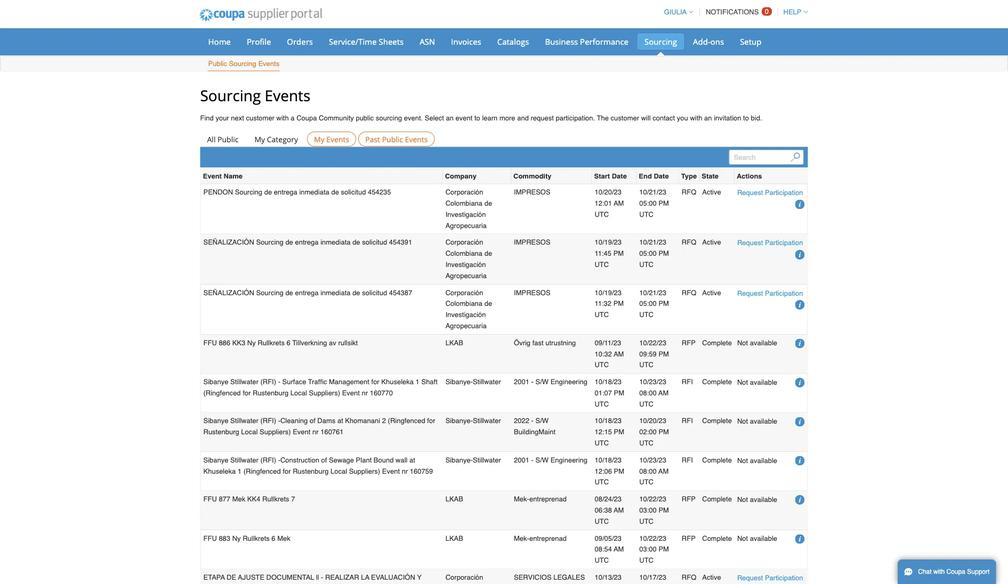 Task type: vqa. For each thing, say whether or not it's contained in the screenshot.


Task type: locate. For each thing, give the bounding box(es) containing it.
1 horizontal spatial date
[[654, 172, 669, 180]]

investigación
[[446, 210, 486, 218], [446, 261, 486, 269], [446, 311, 486, 319]]

s/w inside 2022 - s/w buildingmaint
[[536, 417, 549, 425]]

s/w up buildingmaint on the bottom right
[[536, 417, 549, 425]]

0 horizontal spatial an
[[446, 114, 454, 122]]

s/w down buildingmaint on the bottom right
[[536, 456, 549, 464]]

ffu for ffu 886 kk3 ny rullkrets 6 tillverkning av rullsikt
[[203, 339, 217, 347]]

1 vertical spatial 05:00
[[640, 250, 657, 258]]

0
[[765, 7, 769, 15]]

my category link
[[248, 132, 305, 147]]

help
[[784, 8, 802, 16]]

2 to from the left
[[744, 114, 749, 122]]

event inside sibanye stillwater (rfi) - surface traffic management for khuseleka 1 shaft (ringfenced for rustenburg local suppliers) event nr 160770
[[342, 389, 360, 397]]

1 entreprenad from the top
[[530, 495, 567, 503]]

1 vertical spatial agropecuaria
[[446, 272, 487, 280]]

2 mek-entreprenad from the top
[[514, 535, 567, 543]]

help link
[[779, 8, 808, 16]]

suppliers) down cleaning
[[260, 428, 291, 436]]

0 vertical spatial ffu
[[203, 339, 217, 347]]

1 vertical spatial entreprenad
[[530, 535, 567, 543]]

am inside 09/05/23 08:54 am utc
[[614, 546, 624, 554]]

public right past
[[382, 134, 403, 144]]

454387
[[389, 289, 412, 297]]

2 agropecuaria from the top
[[446, 272, 487, 280]]

shaft
[[422, 378, 438, 386]]

(rfi) left surface
[[261, 378, 276, 386]]

2 available from the top
[[750, 378, 778, 386]]

3 rfp from the top
[[682, 535, 696, 543]]

2 10/23/23 08:00 am utc from the top
[[640, 456, 669, 487]]

for inside sibanye stillwater (rfi) -cleaning of dams at khomanani 2 (ringfenced for rustenburg local suppliers) event nr 160761
[[427, 417, 435, 425]]

0 vertical spatial solicitud
[[341, 188, 366, 196]]

3 request participation button from the top
[[738, 288, 803, 299]]

tab list containing all public
[[200, 132, 808, 147]]

kk3
[[232, 339, 245, 347]]

sourcing for public sourcing events
[[229, 60, 256, 68]]

1 rfp from the top
[[682, 339, 696, 347]]

1 vertical spatial sibanye-stillwater
[[446, 417, 501, 425]]

3 impresos from the top
[[514, 289, 551, 297]]

0 vertical spatial 03:00
[[640, 507, 657, 515]]

available for 09/11/23 10:32 am utc
[[750, 339, 778, 347]]

5 complete from the top
[[703, 495, 732, 503]]

3 10/21/23 05:00 pm utc from the top
[[640, 289, 669, 319]]

at inside sibanye stillwater (rfi) -cleaning of dams at khomanani 2 (ringfenced for rustenburg local suppliers) event nr 160761
[[338, 417, 343, 425]]

2 horizontal spatial with
[[934, 569, 945, 576]]

active for 11:45
[[703, 238, 721, 246]]

2 engineering from the top
[[551, 456, 588, 464]]

10/13/23
[[595, 574, 625, 585]]

contact
[[653, 114, 675, 122]]

for down shaft
[[427, 417, 435, 425]]

bound
[[374, 456, 394, 464]]

utc down the 01:07
[[595, 400, 609, 408]]

local inside sibanye stillwater (rfi) -cleaning of dams at khomanani 2 (ringfenced for rustenburg local suppliers) event nr 160761
[[241, 428, 258, 436]]

3 participation from the top
[[765, 289, 803, 297]]

10/19/23 for 11:45
[[595, 238, 622, 246]]

0 vertical spatial 08:00
[[640, 389, 657, 397]]

ffu 877 mek kk4 rullkrets 7
[[203, 495, 295, 503]]

08:54
[[595, 546, 612, 554]]

10/23/23 down 10/22/23 09:59 pm utc
[[640, 378, 667, 386]]

1 vertical spatial rfp
[[682, 495, 696, 503]]

fast
[[533, 339, 544, 347]]

2 request from the top
[[738, 239, 763, 247]]

public for past
[[382, 134, 403, 144]]

1 vertical spatial rfi
[[682, 417, 693, 425]]

navigation
[[660, 2, 808, 22]]

1 horizontal spatial 6
[[287, 339, 291, 347]]

my category
[[255, 134, 298, 144]]

0 vertical spatial (ringfenced
[[203, 389, 241, 397]]

at up 160761
[[338, 417, 343, 425]]

impresos for 10/19/23 11:32 pm utc
[[514, 289, 551, 297]]

1 10/23/23 from the top
[[640, 378, 667, 386]]

asn
[[420, 36, 435, 47]]

nr down wall
[[402, 467, 408, 475]]

0 vertical spatial impresos
[[514, 188, 551, 196]]

find your next customer with a coupa community public sourcing event. select an event to learn more and request participation. the customer will contact you with an invitation to bid.
[[200, 114, 762, 122]]

am for ffu 886 kk3 ny rullkrets 6 tillverkning av rullsikt
[[614, 350, 624, 358]]

- inside 2022 - s/w buildingmaint
[[532, 417, 534, 425]]

utc down 12:06
[[595, 479, 609, 487]]

1 vertical spatial 10/23/23 08:00 am utc
[[640, 456, 669, 487]]

engineering down 'utrustning'
[[551, 378, 588, 386]]

sibanye inside sibanye stillwater (rfi) -construction of sewage plant bound wall at khuseleka 1 (ringfenced for rustenburg local suppliers) event nr 160759
[[203, 456, 229, 464]]

of inside sibanye stillwater (rfi) -cleaning of dams at khomanani 2 (ringfenced for rustenburg local suppliers) event nr 160761
[[310, 417, 316, 425]]

request participation for 10/20/23 12:01 am utc
[[738, 189, 803, 197]]

sibanye inside sibanye stillwater (rfi) -cleaning of dams at khomanani 2 (ringfenced for rustenburg local suppliers) event nr 160761
[[203, 417, 229, 425]]

10/21/23 for 10/20/23 12:01 am utc
[[640, 188, 667, 196]]

1 2001 - s/w  engineering from the top
[[514, 378, 588, 386]]

10/23/23 08:00 am utc for 10/18/23 12:06 pm utc
[[640, 456, 669, 487]]

0 vertical spatial mek-
[[514, 495, 530, 503]]

ffu
[[203, 339, 217, 347], [203, 495, 217, 503], [203, 535, 217, 543]]

3 10/22/23 from the top
[[640, 535, 667, 543]]

request participation button for 10/19/23 11:45 pm utc
[[738, 237, 803, 249]]

my for my category
[[255, 134, 265, 144]]

dams
[[318, 417, 336, 425]]

0 horizontal spatial local
[[241, 428, 258, 436]]

1 not available from the top
[[738, 339, 778, 347]]

1 corporación colombiana de investigación agropecuaria from the top
[[446, 188, 492, 229]]

not for 10/18/23 12:06 pm utc
[[738, 457, 748, 465]]

start
[[594, 172, 610, 180]]

solicitud left 454235
[[341, 188, 366, 196]]

2 sibanye from the top
[[203, 417, 229, 425]]

0 vertical spatial of
[[310, 417, 316, 425]]

1 mek- from the top
[[514, 495, 530, 503]]

1 vertical spatial mek-entreprenad
[[514, 535, 567, 543]]

performance
[[580, 36, 629, 47]]

rfi for 10/18/23 01:07 pm utc
[[682, 378, 693, 386]]

0 horizontal spatial at
[[338, 417, 343, 425]]

am down 09/05/23
[[614, 546, 624, 554]]

10/18/23 inside the 10/18/23 01:07 pm utc
[[595, 378, 622, 386]]

0 horizontal spatial date
[[612, 172, 627, 180]]

0 vertical spatial lkab
[[446, 339, 463, 347]]

1 vertical spatial mek-
[[514, 535, 530, 543]]

2 03:00 from the top
[[640, 546, 657, 554]]

1 vertical spatial 2001
[[514, 456, 530, 464]]

4 corporación from the top
[[446, 574, 492, 585]]

chat
[[919, 569, 932, 576]]

- inside sibanye stillwater (rfi) -construction of sewage plant bound wall at khuseleka 1 (ringfenced for rustenburg local suppliers) event nr 160759
[[278, 456, 281, 464]]

1 my from the left
[[255, 134, 265, 144]]

of left sewage
[[321, 456, 327, 464]]

active
[[703, 188, 721, 196], [703, 238, 721, 246], [703, 289, 721, 297], [703, 574, 721, 582]]

am right 10:32
[[614, 350, 624, 358]]

3 available from the top
[[750, 418, 778, 426]]

2 horizontal spatial (ringfenced
[[388, 417, 425, 425]]

-
[[278, 378, 281, 386], [532, 378, 534, 386], [278, 417, 281, 425], [532, 417, 534, 425], [278, 456, 281, 464], [532, 456, 534, 464], [321, 574, 323, 582]]

rfq for 10/19/23 11:32 pm utc
[[682, 289, 697, 297]]

participation
[[765, 189, 803, 197], [765, 239, 803, 247], [765, 289, 803, 297], [765, 574, 803, 582]]

0 vertical spatial rfi
[[682, 378, 693, 386]]

2 rfp from the top
[[682, 495, 696, 503]]

corporación colombiana de investigación agropecuaria
[[446, 188, 492, 229], [446, 238, 492, 280], [446, 289, 492, 330]]

corporación for 454391
[[446, 238, 483, 246]]

1 vertical spatial investigación
[[446, 261, 486, 269]]

0 vertical spatial señalización
[[203, 238, 254, 246]]

2 request participation from the top
[[738, 239, 803, 247]]

1 horizontal spatial suppliers)
[[309, 389, 340, 397]]

at inside sibanye stillwater (rfi) -construction of sewage plant bound wall at khuseleka 1 (ringfenced for rustenburg local suppliers) event nr 160759
[[410, 456, 415, 464]]

select
[[425, 114, 444, 122]]

suppliers) inside sibanye stillwater (rfi) - surface traffic management for khuseleka 1 shaft (ringfenced for rustenburg local suppliers) event nr 160770
[[309, 389, 340, 397]]

2 10/21/23 05:00 pm utc from the top
[[640, 238, 669, 269]]

sibanye for sibanye stillwater (rfi) - surface traffic management for khuseleka 1 shaft (ringfenced for rustenburg local suppliers) event nr 160770
[[203, 378, 229, 386]]

1 horizontal spatial 10/20/23
[[640, 417, 667, 425]]

2 my from the left
[[314, 134, 325, 144]]

mek-entreprenad for 08/24/23 06:38 am utc
[[514, 495, 567, 503]]

- inside sibanye stillwater (rfi) - surface traffic management for khuseleka 1 shaft (ringfenced for rustenburg local suppliers) event nr 160770
[[278, 378, 281, 386]]

entreprenad
[[530, 495, 567, 503], [530, 535, 567, 543]]

1 10/19/23 from the top
[[595, 238, 622, 246]]

11:32
[[595, 300, 612, 308]]

of inside sibanye stillwater (rfi) -construction of sewage plant bound wall at khuseleka 1 (ringfenced for rustenburg local suppliers) event nr 160759
[[321, 456, 327, 464]]

pm inside 10/18/23 12:15 pm utc
[[614, 428, 625, 436]]

03:00 for 09/05/23
[[640, 546, 657, 554]]

2 05:00 from the top
[[640, 250, 657, 258]]

6 left tillverkning
[[287, 339, 291, 347]]

0 vertical spatial sibanye-
[[446, 378, 473, 386]]

(rfi) inside sibanye stillwater (rfi) - surface traffic management for khuseleka 1 shaft (ringfenced for rustenburg local suppliers) event nr 160770
[[261, 378, 276, 386]]

5 not from the top
[[738, 496, 748, 504]]

(rfi) left cleaning
[[261, 417, 276, 425]]

utc down 11:32
[[595, 311, 609, 319]]

sibanye inside sibanye stillwater (rfi) - surface traffic management for khuseleka 1 shaft (ringfenced for rustenburg local suppliers) event nr 160770
[[203, 378, 229, 386]]

1 vertical spatial suppliers)
[[260, 428, 291, 436]]

0 horizontal spatial with
[[277, 114, 289, 122]]

señalización sourcing de entrega inmediata de solicitud 454387
[[203, 289, 412, 297]]

utc up 02:00 in the bottom of the page
[[640, 400, 654, 408]]

3 corporación colombiana de investigación agropecuaria from the top
[[446, 289, 492, 330]]

1 vertical spatial 10/21/23 05:00 pm utc
[[640, 238, 669, 269]]

1 investigación from the top
[[446, 210, 486, 218]]

rustenburg inside sibanye stillwater (rfi) - surface traffic management for khuseleka 1 shaft (ringfenced for rustenburg local suppliers) event nr 160770
[[253, 389, 289, 397]]

category
[[267, 134, 298, 144]]

lkab for 09/05/23 08:54 am utc
[[446, 535, 463, 543]]

ffu left 883 in the left bottom of the page
[[203, 535, 217, 543]]

1 sibanye-stillwater from the top
[[446, 378, 501, 386]]

0 horizontal spatial my
[[255, 134, 265, 144]]

impresos for 10/19/23 11:45 pm utc
[[514, 238, 551, 246]]

0 vertical spatial 1
[[416, 378, 420, 386]]

request for 10/19/23 11:45 pm utc
[[738, 239, 763, 247]]

am right 12:01
[[614, 199, 624, 207]]

lkab for 09/11/23 10:32 am utc
[[446, 339, 463, 347]]

2 10/19/23 from the top
[[595, 289, 622, 297]]

1 (rfi) from the top
[[261, 378, 276, 386]]

4 active from the top
[[703, 574, 721, 582]]

the
[[597, 114, 609, 122]]

2 señalización from the top
[[203, 289, 254, 297]]

1
[[416, 378, 420, 386], [238, 467, 242, 475]]

(ringfenced inside sibanye stillwater (rfi) - surface traffic management for khuseleka 1 shaft (ringfenced for rustenburg local suppliers) event nr 160770
[[203, 389, 241, 397]]

complete for 08/24/23 06:38 am utc
[[703, 495, 732, 503]]

1 horizontal spatial 1
[[416, 378, 420, 386]]

05:00 for 10/20/23 12:01 am utc
[[640, 199, 657, 207]]

1 participation from the top
[[765, 189, 803, 197]]

10/23/23 for 10/18/23 01:07 pm utc
[[640, 378, 667, 386]]

2 vertical spatial inmediata
[[321, 289, 351, 297]]

03:00 up 10/17/23 on the bottom right
[[640, 546, 657, 554]]

utc inside 10/18/23 12:06 pm utc
[[595, 479, 609, 487]]

1 horizontal spatial at
[[410, 456, 415, 464]]

entrega down category
[[274, 188, 298, 196]]

profile
[[247, 36, 271, 47]]

of for construction
[[321, 456, 327, 464]]

1 horizontal spatial rustenburg
[[253, 389, 289, 397]]

(ringfenced right 2
[[388, 417, 425, 425]]

solicitud for 454235
[[341, 188, 366, 196]]

am
[[614, 199, 624, 207], [614, 350, 624, 358], [659, 389, 669, 397], [659, 467, 669, 475], [614, 507, 624, 515], [614, 546, 624, 554]]

public down home link
[[208, 60, 227, 68]]

with right you
[[690, 114, 703, 122]]

1 active from the top
[[703, 188, 721, 196]]

company
[[445, 172, 477, 180]]

10/20/23 inside 10/20/23 12:01 am utc
[[595, 188, 622, 196]]

1 s/w from the top
[[536, 378, 549, 386]]

1 vertical spatial s/w
[[536, 417, 549, 425]]

event down bound
[[382, 467, 400, 475]]

stillwater inside sibanye stillwater (rfi) -cleaning of dams at khomanani 2 (ringfenced for rustenburg local suppliers) event nr 160761
[[230, 417, 259, 425]]

10/19/23 inside 10/19/23 11:45 pm utc
[[595, 238, 622, 246]]

all public
[[207, 134, 239, 144]]

2 corporación colombiana de investigación agropecuaria from the top
[[446, 238, 492, 280]]

1 vertical spatial 10/21/23
[[640, 238, 667, 246]]

0 vertical spatial entrega
[[274, 188, 298, 196]]

2 entreprenad from the top
[[530, 535, 567, 543]]

2 rfi from the top
[[682, 417, 693, 425]]

1 agropecuaria from the top
[[446, 221, 487, 229]]

0 vertical spatial suppliers)
[[309, 389, 340, 397]]

2 vertical spatial ffu
[[203, 535, 217, 543]]

10/19/23 inside 10/19/23 11:32 pm utc
[[595, 289, 622, 297]]

1 request participation button from the top
[[738, 187, 803, 198]]

rfq for 10/19/23 11:45 pm utc
[[682, 238, 697, 246]]

0 horizontal spatial of
[[310, 417, 316, 425]]

1 left shaft
[[416, 378, 420, 386]]

2 horizontal spatial local
[[331, 467, 347, 475]]

1 vertical spatial 6
[[272, 535, 276, 543]]

1 horizontal spatial my
[[314, 134, 325, 144]]

colombiana for 454391
[[446, 250, 483, 258]]

rullkrets left 7
[[262, 495, 289, 503]]

orders
[[287, 36, 313, 47]]

3 (rfi) from the top
[[261, 456, 276, 464]]

sibanye for sibanye stillwater (rfi) -construction of sewage plant bound wall at khuseleka 1 (ringfenced for rustenburg local suppliers) event nr 160759
[[203, 456, 229, 464]]

2 customer from the left
[[611, 114, 639, 122]]

0 vertical spatial rfp
[[682, 339, 696, 347]]

1 vertical spatial 10/19/23
[[595, 289, 622, 297]]

ffu left '877'
[[203, 495, 217, 503]]

5 not available from the top
[[738, 496, 778, 504]]

tab list
[[200, 132, 808, 147]]

(rfi) inside sibanye stillwater (rfi) -construction of sewage plant bound wall at khuseleka 1 (ringfenced for rustenburg local suppliers) event nr 160759
[[261, 456, 276, 464]]

3 10/18/23 from the top
[[595, 456, 622, 464]]

2 corporación from the top
[[446, 238, 483, 246]]

colombiana for 454235
[[446, 199, 483, 207]]

1 horizontal spatial khuseleka
[[381, 378, 414, 386]]

señalización sourcing de entrega inmediata de solicitud 454391
[[203, 238, 412, 246]]

1 horizontal spatial nr
[[362, 389, 368, 397]]

sibanye-stillwater for sibanye stillwater (rfi) -construction of sewage plant bound wall at khuseleka 1 (ringfenced for rustenburg local suppliers) event nr 160759
[[446, 456, 501, 464]]

to left learn
[[475, 114, 480, 122]]

2001 for 10/18/23 01:07 pm utc
[[514, 378, 530, 386]]

6 not available from the top
[[738, 535, 778, 543]]

1 vertical spatial 1
[[238, 467, 242, 475]]

2 vertical spatial rfi
[[682, 456, 693, 464]]

3 not available from the top
[[738, 418, 778, 426]]

1 colombiana from the top
[[446, 199, 483, 207]]

notifications 0
[[706, 7, 769, 16]]

event
[[203, 172, 222, 180], [342, 389, 360, 397], [293, 428, 311, 436], [382, 467, 400, 475]]

date for end date
[[654, 172, 669, 180]]

active for 12:01
[[703, 188, 721, 196]]

1 request participation from the top
[[738, 189, 803, 197]]

3 request participation from the top
[[738, 289, 803, 297]]

2 horizontal spatial rustenburg
[[293, 467, 329, 475]]

pm inside 10/20/23 02:00 pm utc
[[659, 428, 669, 436]]

sibanye-stillwater for sibanye stillwater (rfi) - surface traffic management for khuseleka 1 shaft (ringfenced for rustenburg local suppliers) event nr 160770
[[446, 378, 501, 386]]

1 sibanye- from the top
[[446, 378, 473, 386]]

1 rfq from the top
[[682, 188, 697, 196]]

10/20/23 12:01 am utc
[[595, 188, 624, 218]]

1 2001 from the top
[[514, 378, 530, 386]]

am for ffu 883 ny rullkrets 6 mek
[[614, 546, 624, 554]]

2 not available from the top
[[738, 378, 778, 386]]

public
[[356, 114, 374, 122]]

1 lkab from the top
[[446, 339, 463, 347]]

utc down 11:45
[[595, 261, 609, 269]]

evaluación
[[371, 574, 415, 582]]

1 vertical spatial sibanye-
[[446, 417, 473, 425]]

participation for 10/19/23 11:45 pm utc
[[765, 239, 803, 247]]

1 vertical spatial 10/23/23
[[640, 456, 667, 464]]

12:06
[[595, 467, 612, 475]]

will
[[641, 114, 651, 122]]

1 vertical spatial of
[[321, 456, 327, 464]]

utc inside 10/19/23 11:45 pm utc
[[595, 261, 609, 269]]

end
[[639, 172, 652, 180]]

1 10/18/23 from the top
[[595, 378, 622, 386]]

1 complete from the top
[[703, 339, 732, 347]]

1 10/22/23 03:00 pm utc from the top
[[640, 495, 669, 526]]

utc down 08:54
[[595, 557, 609, 565]]

2 sibanye-stillwater from the top
[[446, 417, 501, 425]]

3 complete from the top
[[703, 417, 732, 425]]

solicitud left 454387
[[362, 289, 387, 297]]

setup link
[[733, 34, 769, 50]]

2001 down buildingmaint on the bottom right
[[514, 456, 530, 464]]

mek-entreprenad
[[514, 495, 567, 503], [514, 535, 567, 543]]

10/21/23 05:00 pm utc right 10/19/23 11:45 pm utc
[[640, 238, 669, 269]]

2001 - s/w  engineering for 10/18/23 01:07 pm utc
[[514, 378, 588, 386]]

- down cleaning
[[278, 456, 281, 464]]

entrega for 454387
[[295, 289, 319, 297]]

2 mek- from the top
[[514, 535, 530, 543]]

2 vertical spatial investigación
[[446, 311, 486, 319]]

1 mek-entreprenad from the top
[[514, 495, 567, 503]]

state button
[[702, 170, 719, 182]]

2001 for 10/18/23 12:06 pm utc
[[514, 456, 530, 464]]

pm inside 10/19/23 11:32 pm utc
[[614, 300, 624, 308]]

utc inside 10/19/23 11:32 pm utc
[[595, 311, 609, 319]]

2 lkab from the top
[[446, 495, 463, 503]]

10/22/23 inside 10/22/23 09:59 pm utc
[[640, 339, 667, 347]]

10/23/23 08:00 am utc up 10/20/23 02:00 pm utc
[[640, 378, 669, 408]]

customer
[[246, 114, 275, 122], [611, 114, 639, 122]]

for up 160770
[[371, 378, 380, 386]]

rullkrets right kk3 at left bottom
[[258, 339, 285, 347]]

10/20/23 inside 10/20/23 02:00 pm utc
[[640, 417, 667, 425]]

traffic
[[308, 378, 327, 386]]

2 participation from the top
[[765, 239, 803, 247]]

2 horizontal spatial suppliers)
[[349, 467, 380, 475]]

2 vertical spatial (ringfenced
[[244, 467, 281, 475]]

1 sibanye from the top
[[203, 378, 229, 386]]

0 vertical spatial at
[[338, 417, 343, 425]]

1 not from the top
[[738, 339, 748, 347]]

2 vertical spatial (rfi)
[[261, 456, 276, 464]]

1 vertical spatial 08:00
[[640, 467, 657, 475]]

stillwater inside sibanye stillwater (rfi) -construction of sewage plant bound wall at khuseleka 1 (ringfenced for rustenburg local suppliers) event nr 160759
[[230, 456, 259, 464]]

solicitud left 454391
[[362, 238, 387, 246]]

2 vertical spatial sibanye-stillwater
[[446, 456, 501, 464]]

name
[[224, 172, 243, 180]]

10/19/23 up 11:32
[[595, 289, 622, 297]]

etapa
[[203, 574, 225, 582]]

utc inside 08/24/23 06:38 am utc
[[595, 518, 609, 526]]

0 vertical spatial 10/18/23
[[595, 378, 622, 386]]

rustenburg
[[253, 389, 289, 397], [203, 428, 239, 436], [293, 467, 329, 475]]

10/19/23 up 11:45
[[595, 238, 622, 246]]

1 horizontal spatial to
[[744, 114, 749, 122]]

rullkrets
[[258, 339, 285, 347], [262, 495, 289, 503], [243, 535, 270, 543]]

am inside 09/11/23 10:32 am utc
[[614, 350, 624, 358]]

10/20/23 up 12:01
[[595, 188, 622, 196]]

övrig fast utrustning
[[514, 339, 576, 347]]

event.
[[404, 114, 423, 122]]

- down fast
[[532, 378, 534, 386]]

0 vertical spatial s/w
[[536, 378, 549, 386]]

engineering for 10/18/23 01:07 pm utc
[[551, 378, 588, 386]]

2 vertical spatial sibanye
[[203, 456, 229, 464]]

entrega up señalización sourcing de entrega inmediata de solicitud 454387
[[295, 238, 319, 246]]

utc down 06:38
[[595, 518, 609, 526]]

giulia
[[664, 8, 687, 16]]

2 ffu from the top
[[203, 495, 217, 503]]

am inside 10/20/23 12:01 am utc
[[614, 199, 624, 207]]

4 rfq from the top
[[682, 574, 697, 582]]

4 available from the top
[[750, 457, 778, 465]]

customer right next
[[246, 114, 275, 122]]

date right end
[[654, 172, 669, 180]]

2 request participation button from the top
[[738, 237, 803, 249]]

(rfi) left construction at the left bottom
[[261, 456, 276, 464]]

ons
[[711, 36, 724, 47]]

nr inside sibanye stillwater (rfi) -construction of sewage plant bound wall at khuseleka 1 (ringfenced for rustenburg local suppliers) event nr 160759
[[402, 467, 408, 475]]

2 (rfi) from the top
[[261, 417, 276, 425]]

3 ffu from the top
[[203, 535, 217, 543]]

0 horizontal spatial rustenburg
[[203, 428, 239, 436]]

1 vertical spatial corporación colombiana de investigación agropecuaria
[[446, 238, 492, 280]]

suppliers) down traffic
[[309, 389, 340, 397]]

(rfi) inside sibanye stillwater (rfi) -cleaning of dams at khomanani 2 (ringfenced for rustenburg local suppliers) event nr 160761
[[261, 417, 276, 425]]

3 sibanye-stillwater from the top
[[446, 456, 501, 464]]

public sourcing events
[[208, 60, 280, 68]]

3 rfi from the top
[[682, 456, 693, 464]]

3 corporación from the top
[[446, 289, 483, 297]]

1 vertical spatial solicitud
[[362, 238, 387, 246]]

4 request from the top
[[738, 574, 763, 582]]

10/23/23 down 10/20/23 02:00 pm utc
[[640, 456, 667, 464]]

not available for 10/18/23 12:06 pm utc
[[738, 457, 778, 465]]

08:00
[[640, 389, 657, 397], [640, 467, 657, 475]]

public for all
[[218, 134, 239, 144]]

señalización down pendon
[[203, 238, 254, 246]]

date right start
[[612, 172, 627, 180]]

corporación
[[446, 188, 483, 196], [446, 238, 483, 246], [446, 289, 483, 297], [446, 574, 492, 585]]

1 available from the top
[[750, 339, 778, 347]]

for down kk3 at left bottom
[[243, 389, 251, 397]]

mek up documental
[[277, 535, 291, 543]]

10/21/23 05:00 pm utc right 10/19/23 11:32 pm utc
[[640, 289, 669, 319]]

service/time sheets
[[329, 36, 404, 47]]

1 vertical spatial ny
[[232, 535, 241, 543]]

2 vertical spatial 10/21/23 05:00 pm utc
[[640, 289, 669, 319]]

2 vertical spatial impresos
[[514, 289, 551, 297]]

Search text field
[[729, 150, 804, 165]]

of left "dams"
[[310, 417, 316, 425]]

sourcing for señalización sourcing de entrega inmediata de solicitud 454391
[[256, 238, 284, 246]]

corporación for 454235
[[446, 188, 483, 196]]

1 horizontal spatial local
[[291, 389, 307, 397]]

10/18/23 up 12:06
[[595, 456, 622, 464]]

1 10/23/23 08:00 am utc from the top
[[640, 378, 669, 408]]

utc down 12:15
[[595, 439, 609, 447]]

for down construction at the left bottom
[[283, 467, 291, 475]]

10/22/23 03:00 pm utc up 10/17/23 on the bottom right
[[640, 535, 669, 565]]

0 vertical spatial sibanye-stillwater
[[446, 378, 501, 386]]

1 vertical spatial 10/22/23
[[640, 495, 667, 503]]

utc down 02:00 in the bottom of the page
[[640, 439, 654, 447]]

utc
[[595, 210, 609, 218], [640, 210, 654, 218], [595, 261, 609, 269], [640, 261, 654, 269], [595, 311, 609, 319], [640, 311, 654, 319], [595, 361, 609, 369], [640, 361, 654, 369], [595, 400, 609, 408], [640, 400, 654, 408], [595, 439, 609, 447], [640, 439, 654, 447], [595, 479, 609, 487], [640, 479, 654, 487], [595, 518, 609, 526], [640, 518, 654, 526], [595, 557, 609, 565], [640, 557, 654, 565]]

señalización for señalización sourcing de entrega inmediata de solicitud 454391
[[203, 238, 254, 246]]

10/21/23 05:00 pm utc down end date button
[[640, 188, 669, 218]]

160770
[[370, 389, 393, 397]]

coupa left support
[[947, 569, 966, 576]]

sourcing inside public sourcing events link
[[229, 60, 256, 68]]

to left bid.
[[744, 114, 749, 122]]

s/w
[[536, 378, 549, 386], [536, 417, 549, 425], [536, 456, 549, 464]]

- up construction at the left bottom
[[278, 417, 281, 425]]

2 vertical spatial 10/22/23
[[640, 535, 667, 543]]

mek
[[232, 495, 245, 503], [277, 535, 291, 543]]

nr inside sibanye stillwater (rfi) - surface traffic management for khuseleka 1 shaft (ringfenced for rustenburg local suppliers) event nr 160770
[[362, 389, 368, 397]]

entrega for 454391
[[295, 238, 319, 246]]

sourcing events
[[200, 85, 311, 105]]

03:00
[[640, 507, 657, 515], [640, 546, 657, 554]]

de
[[264, 188, 272, 196], [331, 188, 339, 196], [485, 199, 492, 207], [286, 238, 293, 246], [353, 238, 360, 246], [485, 250, 492, 258], [286, 289, 293, 297], [353, 289, 360, 297], [485, 300, 492, 308]]

event down cleaning
[[293, 428, 311, 436]]

with inside button
[[934, 569, 945, 576]]

ajuste
[[238, 574, 264, 582]]

10/21/23 for 10/19/23 11:45 pm utc
[[640, 238, 667, 246]]

am down 08/24/23
[[614, 507, 624, 515]]

sibanye- for sibanye stillwater (rfi) -cleaning of dams at khomanani 2 (ringfenced for rustenburg local suppliers) event nr 160761
[[446, 417, 473, 425]]

4 complete from the top
[[703, 456, 732, 464]]

khuseleka up 160770
[[381, 378, 414, 386]]

my left category
[[255, 134, 265, 144]]

available for 10/18/23 01:07 pm utc
[[750, 378, 778, 386]]

3 sibanye- from the top
[[446, 456, 473, 464]]

s/w down övrig fast utrustning
[[536, 378, 549, 386]]

learn
[[482, 114, 498, 122]]

khuseleka inside sibanye stillwater (rfi) - surface traffic management for khuseleka 1 shaft (ringfenced for rustenburg local suppliers) event nr 160770
[[381, 378, 414, 386]]

3 lkab from the top
[[446, 535, 463, 543]]

10/22/23 03:00 pm utc for 09/05/23
[[640, 535, 669, 565]]

1 vertical spatial (rfi)
[[261, 417, 276, 425]]

10/18/23 up the 01:07
[[595, 378, 622, 386]]

1 vertical spatial 10/20/23
[[640, 417, 667, 425]]

2 2001 from the top
[[514, 456, 530, 464]]

10/22/23 right 08/24/23
[[640, 495, 667, 503]]

08:00 for 10/18/23 01:07 pm utc
[[640, 389, 657, 397]]

6
[[287, 339, 291, 347], [272, 535, 276, 543]]

sibanye- for sibanye stillwater (rfi) - surface traffic management for khuseleka 1 shaft (ringfenced for rustenburg local suppliers) event nr 160770
[[446, 378, 473, 386]]

navigation containing notifications 0
[[660, 2, 808, 22]]

3 investigación from the top
[[446, 311, 486, 319]]

of for cleaning
[[310, 417, 316, 425]]

10/18/23 inside 10/18/23 12:15 pm utc
[[595, 417, 622, 425]]

event down management at the left of the page
[[342, 389, 360, 397]]

service/time
[[329, 36, 377, 47]]

actions
[[737, 172, 762, 180]]

2 vertical spatial lkab
[[446, 535, 463, 543]]

khuseleka up '877'
[[203, 467, 236, 475]]

0 vertical spatial nr
[[362, 389, 368, 397]]

10/22/23 03:00 pm utc right 08/24/23 06:38 am utc on the bottom right of page
[[640, 495, 669, 526]]

0 vertical spatial sibanye
[[203, 378, 229, 386]]

2 complete from the top
[[703, 378, 732, 386]]

1 corporación from the top
[[446, 188, 483, 196]]

03:00 right 08/24/23 06:38 am utc on the bottom right of page
[[640, 507, 657, 515]]

tillverkning
[[292, 339, 327, 347]]

2001 up 2022
[[514, 378, 530, 386]]

with right chat
[[934, 569, 945, 576]]

10/18/23 up 12:15
[[595, 417, 622, 425]]

not for 09/11/23 10:32 am utc
[[738, 339, 748, 347]]

to
[[475, 114, 480, 122], [744, 114, 749, 122]]

ffu 883 ny rullkrets 6 mek
[[203, 535, 291, 543]]

my for my events
[[314, 134, 325, 144]]

utc down 12:01
[[595, 210, 609, 218]]

mek right '877'
[[232, 495, 245, 503]]

complete for 09/05/23 08:54 am utc
[[703, 535, 732, 543]]

2 vertical spatial s/w
[[536, 456, 549, 464]]

state
[[702, 172, 719, 180]]

6 available from the top
[[750, 535, 778, 543]]

10/21/23 down end date button
[[640, 188, 667, 196]]

sibanye-stillwater
[[446, 378, 501, 386], [446, 417, 501, 425], [446, 456, 501, 464]]

entreprenad for 09/05/23
[[530, 535, 567, 543]]

with left the a
[[277, 114, 289, 122]]

event up pendon
[[203, 172, 222, 180]]

solicitud for 454387
[[362, 289, 387, 297]]

10/19/23 for 11:32
[[595, 289, 622, 297]]

señalización up 886
[[203, 289, 254, 297]]

3 s/w from the top
[[536, 456, 549, 464]]

10/18/23 inside 10/18/23 12:06 pm utc
[[595, 456, 622, 464]]

1 vertical spatial impresos
[[514, 238, 551, 246]]

3 10/21/23 from the top
[[640, 289, 667, 297]]

454235
[[368, 188, 391, 196]]

1 vertical spatial señalización
[[203, 289, 254, 297]]

available for 09/05/23 08:54 am utc
[[750, 535, 778, 543]]

1 vertical spatial (ringfenced
[[388, 417, 425, 425]]

1 vertical spatial rullkrets
[[262, 495, 289, 503]]

ny right kk3 at left bottom
[[247, 339, 256, 347]]

0 horizontal spatial to
[[475, 114, 480, 122]]

utc inside 09/11/23 10:32 am utc
[[595, 361, 609, 369]]

(ringfenced down 886
[[203, 389, 241, 397]]

1 10/22/23 from the top
[[640, 339, 667, 347]]

nr inside sibanye stillwater (rfi) -cleaning of dams at khomanani 2 (ringfenced for rustenburg local suppliers) event nr 160761
[[313, 428, 319, 436]]

2 vertical spatial nr
[[402, 467, 408, 475]]

mek- for 08/24/23
[[514, 495, 530, 503]]

2 rfq from the top
[[682, 238, 697, 246]]

2 vertical spatial agropecuaria
[[446, 322, 487, 330]]

0 horizontal spatial mek
[[232, 495, 245, 503]]

lkab for 08/24/23 06:38 am utc
[[446, 495, 463, 503]]

05:00 down end
[[640, 199, 657, 207]]

am inside 08/24/23 06:38 am utc
[[614, 507, 624, 515]]

0 vertical spatial agropecuaria
[[446, 221, 487, 229]]



Task type: describe. For each thing, give the bounding box(es) containing it.
pm inside 10/18/23 12:06 pm utc
[[614, 467, 625, 475]]

2022
[[514, 417, 530, 425]]

entrega for 454235
[[274, 188, 298, 196]]

more
[[500, 114, 516, 122]]

chat with coupa support button
[[898, 560, 996, 585]]

type state
[[682, 172, 719, 180]]

utc inside 10/20/23 12:01 am utc
[[595, 210, 609, 218]]

you
[[677, 114, 688, 122]]

home
[[208, 36, 231, 47]]

investigación for señalización sourcing de entrega inmediata de solicitud 454387
[[446, 311, 486, 319]]

complete for 10/18/23 12:15 pm utc
[[703, 417, 732, 425]]

request participation for 10/19/23 11:45 pm utc
[[738, 239, 803, 247]]

1 inside sibanye stillwater (rfi) - surface traffic management for khuseleka 1 shaft (ringfenced for rustenburg local suppliers) event nr 160770
[[416, 378, 420, 386]]

type button
[[682, 170, 697, 182]]

start date button
[[594, 170, 627, 182]]

sewage
[[329, 456, 354, 464]]

event inside sibanye stillwater (rfi) -cleaning of dams at khomanani 2 (ringfenced for rustenburg local suppliers) event nr 160761
[[293, 428, 311, 436]]

request participation button for 10/19/23 11:32 pm utc
[[738, 288, 803, 299]]

10/22/23 09:59 pm utc
[[640, 339, 669, 369]]

am down 10/20/23 02:00 pm utc
[[659, 467, 669, 475]]

for inside sibanye stillwater (rfi) -construction of sewage plant bound wall at khuseleka 1 (ringfenced for rustenburg local suppliers) event nr 160759
[[283, 467, 291, 475]]

mek-entreprenad for 09/05/23 08:54 am utc
[[514, 535, 567, 543]]

corporación for 454387
[[446, 289, 483, 297]]

not for 09/05/23 08:54 am utc
[[738, 535, 748, 543]]

señalización for señalización sourcing de entrega inmediata de solicitud 454387
[[203, 289, 254, 297]]

pm inside the 10/18/23 01:07 pm utc
[[614, 389, 625, 397]]

utc right 10/19/23 11:32 pm utc
[[640, 311, 654, 319]]

investigación for señalización sourcing de entrega inmediata de solicitud 454391
[[446, 261, 486, 269]]

utc right 08/24/23 06:38 am utc on the bottom right of page
[[640, 518, 654, 526]]

not available for 09/05/23 08:54 am utc
[[738, 535, 778, 543]]

solicitud for 454391
[[362, 238, 387, 246]]

events up the a
[[265, 85, 311, 105]]

2 an from the left
[[705, 114, 712, 122]]

am for pendon sourcing de entrega inmediata de solicitud 454235
[[614, 199, 624, 207]]

investigación for pendon sourcing de entrega inmediata de solicitud 454235
[[446, 210, 486, 218]]

not available for 08/24/23 06:38 am utc
[[738, 496, 778, 504]]

- down buildingmaint on the bottom right
[[532, 456, 534, 464]]

commodity button
[[514, 170, 552, 182]]

1 an from the left
[[446, 114, 454, 122]]

complete for 09/11/23 10:32 am utc
[[703, 339, 732, 347]]

my events
[[314, 134, 349, 144]]

chat with coupa support
[[919, 569, 990, 576]]

request for 10/20/23 12:01 am utc
[[738, 189, 763, 197]]

(rfi) for cleaning
[[261, 417, 276, 425]]

corporación colombiana de investigación agropecuaria for señalización sourcing de entrega inmediata de solicitud 454387
[[446, 289, 492, 330]]

not for 10/18/23 12:15 pm utc
[[738, 418, 748, 426]]

05:00 for 10/19/23 11:45 pm utc
[[640, 250, 657, 258]]

giulia link
[[660, 8, 693, 16]]

home link
[[201, 34, 238, 50]]

06:38
[[595, 507, 612, 515]]

10/20/23 02:00 pm utc
[[640, 417, 669, 447]]

utc right 10/18/23 12:06 pm utc
[[640, 479, 654, 487]]

ffu for ffu 883 ny rullkrets 6 mek
[[203, 535, 217, 543]]

engineering for 10/18/23 12:06 pm utc
[[551, 456, 588, 464]]

10/22/23 for 09/11/23 10:32 am utc
[[640, 339, 667, 347]]

(ringfenced inside sibanye stillwater (rfi) -construction of sewage plant bound wall at khuseleka 1 (ringfenced for rustenburg local suppliers) event nr 160759
[[244, 467, 281, 475]]

utc right 10/19/23 11:45 pm utc
[[640, 261, 654, 269]]

10/18/23 01:07 pm utc
[[595, 378, 625, 408]]

12:01
[[595, 199, 612, 207]]

10/22/23 for 08/24/23 06:38 am utc
[[640, 495, 667, 503]]

09/11/23 10:32 am utc
[[595, 339, 624, 369]]

s/w for 10/18/23 12:15 pm utc
[[536, 417, 549, 425]]

add-ons
[[693, 36, 724, 47]]

0 vertical spatial ny
[[247, 339, 256, 347]]

orders link
[[280, 34, 320, 50]]

10/18/23 for 01:07
[[595, 378, 622, 386]]

inmediata for 454235
[[299, 188, 329, 196]]

0 vertical spatial mek
[[232, 495, 245, 503]]

corporación colombiana de investigación agropecuaria for señalización sourcing de entrega inmediata de solicitud 454391
[[446, 238, 492, 280]]

mek- for 09/05/23
[[514, 535, 530, 543]]

local inside sibanye stillwater (rfi) - surface traffic management for khuseleka 1 shaft (ringfenced for rustenburg local suppliers) event nr 160770
[[291, 389, 307, 397]]

10/20/23 for 02:00
[[640, 417, 667, 425]]

1 customer from the left
[[246, 114, 275, 122]]

legales
[[554, 574, 585, 582]]

10/19/23 11:45 pm utc
[[595, 238, 624, 269]]

(ringfenced inside sibanye stillwater (rfi) -cleaning of dams at khomanani 2 (ringfenced for rustenburg local suppliers) event nr 160761
[[388, 417, 425, 425]]

rfp for 09/11/23 10:32 am utc
[[682, 339, 696, 347]]

type
[[682, 172, 697, 180]]

rfi for 10/18/23 12:06 pm utc
[[682, 456, 693, 464]]

12:15
[[595, 428, 612, 436]]

01:07
[[595, 389, 612, 397]]

09:59
[[640, 350, 657, 358]]

participation for 10/19/23 11:32 pm utc
[[765, 289, 803, 297]]

available for 08/24/23 06:38 am utc
[[750, 496, 778, 504]]

utc down end
[[640, 210, 654, 218]]

suppliers) inside sibanye stillwater (rfi) -cleaning of dams at khomanani 2 (ringfenced for rustenburg local suppliers) event nr 160761
[[260, 428, 291, 436]]

utc inside 10/22/23 09:59 pm utc
[[640, 361, 654, 369]]

local inside sibanye stillwater (rfi) -construction of sewage plant bound wall at khuseleka 1 (ringfenced for rustenburg local suppliers) event nr 160759
[[331, 467, 347, 475]]

plant
[[356, 456, 372, 464]]

invoices link
[[444, 34, 488, 50]]

rullsikt
[[338, 339, 358, 347]]

rfq for 10/13/23
[[682, 574, 697, 582]]

servicios
[[514, 574, 552, 582]]

0 vertical spatial 6
[[287, 339, 291, 347]]

sibanye stillwater (rfi) - surface traffic management for khuseleka 1 shaft (ringfenced for rustenburg local suppliers) event nr 160770
[[203, 378, 438, 397]]

am up 10/20/23 02:00 pm utc
[[659, 389, 669, 397]]

utc inside 10/20/23 02:00 pm utc
[[640, 439, 654, 447]]

stillwater inside sibanye stillwater (rfi) - surface traffic management for khuseleka 1 shaft (ringfenced for rustenburg local suppliers) event nr 160770
[[230, 378, 259, 386]]

s/w for 10/18/23 01:07 pm utc
[[536, 378, 549, 386]]

rfi for 10/18/23 12:15 pm utc
[[682, 417, 693, 425]]

- inside sibanye stillwater (rfi) -cleaning of dams at khomanani 2 (ringfenced for rustenburg local suppliers) event nr 160761
[[278, 417, 281, 425]]

colombiana for 454387
[[446, 300, 483, 308]]

all public link
[[200, 132, 246, 147]]

wall
[[396, 456, 408, 464]]

10/20/23 for 12:01
[[595, 188, 622, 196]]

date for start date
[[612, 172, 627, 180]]

ffu for ffu 877 mek kk4 rullkrets 7
[[203, 495, 217, 503]]

08/24/23 06:38 am utc
[[595, 495, 624, 526]]

next
[[231, 114, 244, 122]]

actions button
[[737, 170, 762, 182]]

09/05/23 08:54 am utc
[[595, 535, 624, 565]]

past public events
[[365, 134, 428, 144]]

2 vertical spatial rullkrets
[[243, 535, 270, 543]]

sourcing inside sourcing link
[[645, 36, 677, 47]]

sourcing for pendon sourcing de entrega inmediata de solicitud 454235
[[235, 188, 262, 196]]

my events link
[[307, 132, 356, 147]]

10/21/23 05:00 pm utc for 10/19/23 11:45 pm utc
[[640, 238, 669, 269]]

sourcing
[[376, 114, 402, 122]]

entreprenad for 08/24/23
[[530, 495, 567, 503]]

events down event.
[[405, 134, 428, 144]]

s/w for 10/18/23 12:06 pm utc
[[536, 456, 549, 464]]

4 request participation from the top
[[738, 574, 803, 582]]

suppliers) inside sibanye stillwater (rfi) -construction of sewage plant bound wall at khuseleka 1 (ringfenced for rustenburg local suppliers) event nr 160759
[[349, 467, 380, 475]]

business
[[545, 36, 578, 47]]

end date button
[[639, 170, 669, 182]]

complete for 10/18/23 12:06 pm utc
[[703, 456, 732, 464]]

utrustning
[[546, 339, 576, 347]]

community
[[319, 114, 354, 122]]

1 to from the left
[[475, 114, 480, 122]]

support
[[968, 569, 990, 576]]

not available for 09/11/23 10:32 am utc
[[738, 339, 778, 347]]

de
[[227, 574, 236, 582]]

add-
[[693, 36, 711, 47]]

sourcing for señalización sourcing de entrega inmediata de solicitud 454387
[[256, 289, 284, 297]]

events down profile link
[[258, 60, 280, 68]]

find
[[200, 114, 214, 122]]

10/17/23
[[640, 574, 669, 585]]

10/18/23 12:15 pm utc
[[595, 417, 625, 447]]

1 horizontal spatial mek
[[277, 535, 291, 543]]

complete for 10/18/23 01:07 pm utc
[[703, 378, 732, 386]]

10/22/23 for 09/05/23 08:54 am utc
[[640, 535, 667, 543]]

0 vertical spatial coupa
[[297, 114, 317, 122]]

request
[[531, 114, 554, 122]]

877
[[219, 495, 230, 503]]

2001 - s/w  engineering for 10/18/23 12:06 pm utc
[[514, 456, 588, 464]]

09/05/23
[[595, 535, 622, 543]]

not for 08/24/23 06:38 am utc
[[738, 496, 748, 504]]

event inside sibanye stillwater (rfi) -construction of sewage plant bound wall at khuseleka 1 (ringfenced for rustenburg local suppliers) event nr 160759
[[382, 467, 400, 475]]

10/18/23 for 12:06
[[595, 456, 622, 464]]

documental
[[266, 574, 314, 582]]

1 horizontal spatial with
[[690, 114, 703, 122]]

public sourcing events link
[[208, 57, 280, 71]]

09/11/23
[[595, 339, 621, 347]]

not available for 10/18/23 12:15 pm utc
[[738, 418, 778, 426]]

(rfi) for construction
[[261, 456, 276, 464]]

construction
[[281, 456, 319, 464]]

rullkrets for 7
[[262, 495, 289, 503]]

corporación colombiana de investigación agropecuaria for pendon sourcing de entrega inmediata de solicitud 454235
[[446, 188, 492, 229]]

agropecuaria for señalización sourcing de entrega inmediata de solicitud 454387
[[446, 322, 487, 330]]

rfp for 08/24/23 06:38 am utc
[[682, 495, 696, 503]]

pendon sourcing de entrega inmediata de solicitud 454235
[[203, 188, 391, 196]]

servicios legales
[[514, 574, 585, 582]]

(rfi) for surface
[[261, 378, 276, 386]]

request for 10/19/23 11:32 pm utc
[[738, 289, 763, 297]]

khuseleka inside sibanye stillwater (rfi) -construction of sewage plant bound wall at khuseleka 1 (ringfenced for rustenburg local suppliers) event nr 160759
[[203, 467, 236, 475]]

4 request participation button from the top
[[738, 573, 803, 584]]

02:00
[[640, 428, 657, 436]]

utc inside the 10/18/23 01:07 pm utc
[[595, 400, 609, 408]]

rustenburg inside sibanye stillwater (rfi) -construction of sewage plant bound wall at khuseleka 1 (ringfenced for rustenburg local suppliers) event nr 160759
[[293, 467, 329, 475]]

event name button
[[203, 170, 243, 182]]

utc inside 10/18/23 12:15 pm utc
[[595, 439, 609, 447]]

search image
[[791, 152, 801, 162]]

invoices
[[451, 36, 481, 47]]

your
[[216, 114, 229, 122]]

utc up 10/17/23 on the bottom right
[[640, 557, 654, 565]]

pm inside 10/19/23 11:45 pm utc
[[614, 250, 624, 258]]

profile link
[[240, 34, 278, 50]]

- inside etapa de ajuste documental ll - realizar la evaluación y
[[321, 574, 323, 582]]

2
[[382, 417, 386, 425]]

catalogs link
[[491, 34, 536, 50]]

participation for 10/20/23 12:01 am utc
[[765, 189, 803, 197]]

am for ffu 877 mek kk4 rullkrets 7
[[614, 507, 624, 515]]

pm inside 10/22/23 09:59 pm utc
[[659, 350, 669, 358]]

events down community in the top left of the page
[[327, 134, 349, 144]]

rullkrets for 6
[[258, 339, 285, 347]]

4 participation from the top
[[765, 574, 803, 582]]

etapa de ajuste documental ll - realizar la evaluación y
[[203, 574, 439, 585]]

03:00 for 08/24/23
[[640, 507, 657, 515]]

event inside button
[[203, 172, 222, 180]]

10/22/23 03:00 pm utc for 08/24/23
[[640, 495, 669, 526]]

participation.
[[556, 114, 595, 122]]

all
[[207, 134, 216, 144]]

2022 - s/w buildingmaint
[[514, 417, 556, 436]]

rustenburg inside sibanye stillwater (rfi) -cleaning of dams at khomanani 2 (ringfenced for rustenburg local suppliers) event nr 160761
[[203, 428, 239, 436]]

ll
[[316, 574, 319, 582]]

08/24/23
[[595, 495, 622, 503]]

utc inside 09/05/23 08:54 am utc
[[595, 557, 609, 565]]

11:45
[[595, 250, 612, 258]]

10/21/23 05:00 pm utc for 10/19/23 11:32 pm utc
[[640, 289, 669, 319]]

sibanye-stillwater for sibanye stillwater (rfi) -cleaning of dams at khomanani 2 (ringfenced for rustenburg local suppliers) event nr 160761
[[446, 417, 501, 425]]

10/19/23 11:32 pm utc
[[595, 289, 624, 319]]

coupa inside button
[[947, 569, 966, 576]]

coupa supplier portal image
[[192, 2, 330, 28]]

business performance
[[545, 36, 629, 47]]

not available for 10/18/23 01:07 pm utc
[[738, 378, 778, 386]]

catalogs
[[497, 36, 529, 47]]

start date
[[594, 172, 627, 180]]

ffu 886 kk3 ny rullkrets 6 tillverkning av rullsikt
[[203, 339, 358, 347]]

1 inside sibanye stillwater (rfi) -construction of sewage plant bound wall at khuseleka 1 (ringfenced for rustenburg local suppliers) event nr 160759
[[238, 467, 242, 475]]



